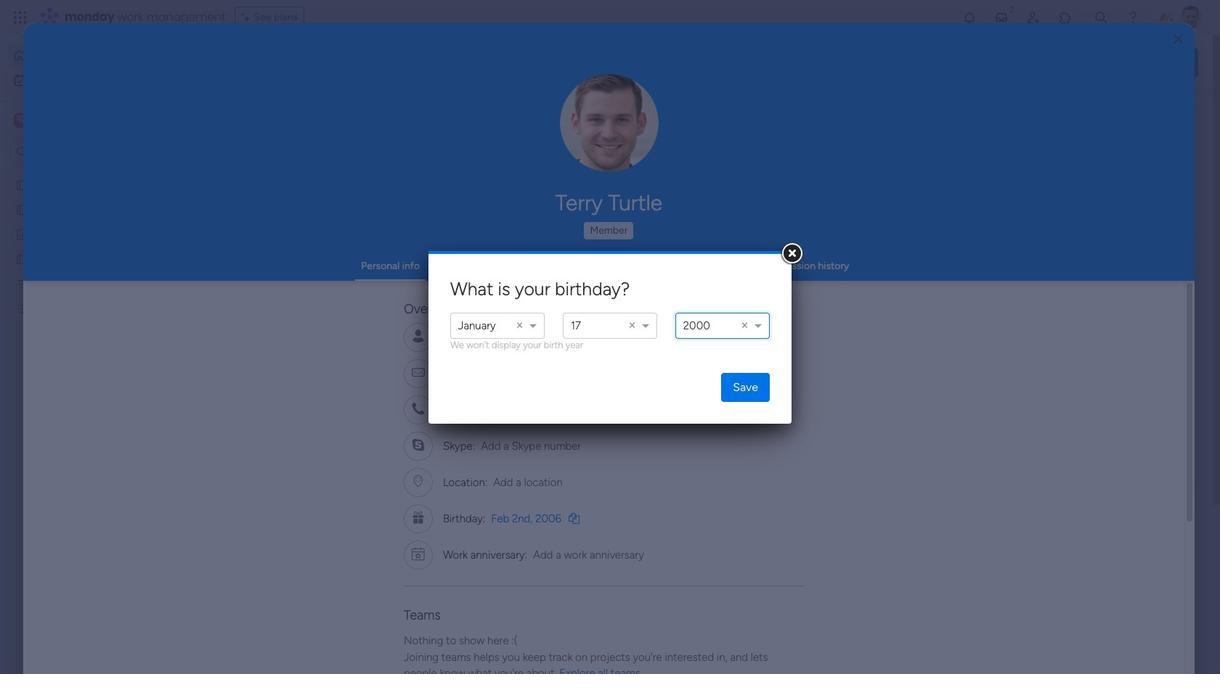Task type: describe. For each thing, give the bounding box(es) containing it.
1 vertical spatial public board image
[[480, 265, 496, 281]]

2 workspace image from the left
[[16, 113, 26, 129]]

search everything image
[[1094, 10, 1108, 25]]

update feed image
[[994, 10, 1009, 25]]

help image
[[1126, 10, 1140, 25]]

see plans image
[[241, 9, 254, 25]]

public dashboard image
[[15, 227, 29, 241]]

help center element
[[980, 599, 1198, 657]]

invite members image
[[1026, 10, 1041, 25]]

notifications image
[[962, 10, 977, 25]]

add to favorites image
[[906, 265, 920, 280]]

dapulse x slim image
[[1177, 105, 1194, 123]]

select product image
[[13, 10, 28, 25]]

1 component image from the left
[[243, 288, 256, 301]]

2 image
[[1005, 1, 1018, 17]]



Task type: vqa. For each thing, say whether or not it's contained in the screenshot.
Options image
no



Task type: locate. For each thing, give the bounding box(es) containing it.
public board image
[[15, 178, 29, 192], [480, 265, 496, 281]]

0 vertical spatial public board image
[[15, 178, 29, 192]]

monday marketplace image
[[1058, 10, 1073, 25]]

None field
[[683, 314, 687, 341]]

copied! image
[[540, 332, 551, 342]]

getting started element
[[980, 529, 1198, 587]]

1 horizontal spatial component image
[[480, 288, 493, 301]]

1 workspace image from the left
[[14, 113, 28, 129]]

option
[[0, 172, 185, 175], [458, 320, 496, 333], [571, 320, 581, 333], [683, 320, 710, 333]]

public board image
[[15, 203, 29, 216], [15, 252, 29, 266], [243, 265, 259, 281]]

terry turtle image
[[1179, 6, 1203, 29]]

workspace image
[[14, 113, 28, 129], [16, 113, 26, 129]]

component image
[[243, 288, 256, 301], [480, 288, 493, 301]]

close image
[[1174, 34, 1183, 45]]

2 component image from the left
[[480, 288, 493, 301]]

add to favorites image
[[431, 443, 445, 458]]

1 horizontal spatial public board image
[[480, 265, 496, 281]]

quick search results list box
[[224, 136, 946, 506]]

copied! image
[[569, 513, 580, 524]]

0 horizontal spatial public board image
[[15, 178, 29, 192]]

0 horizontal spatial component image
[[243, 288, 256, 301]]

list box
[[0, 170, 185, 517]]

templates image image
[[994, 292, 1185, 392]]



